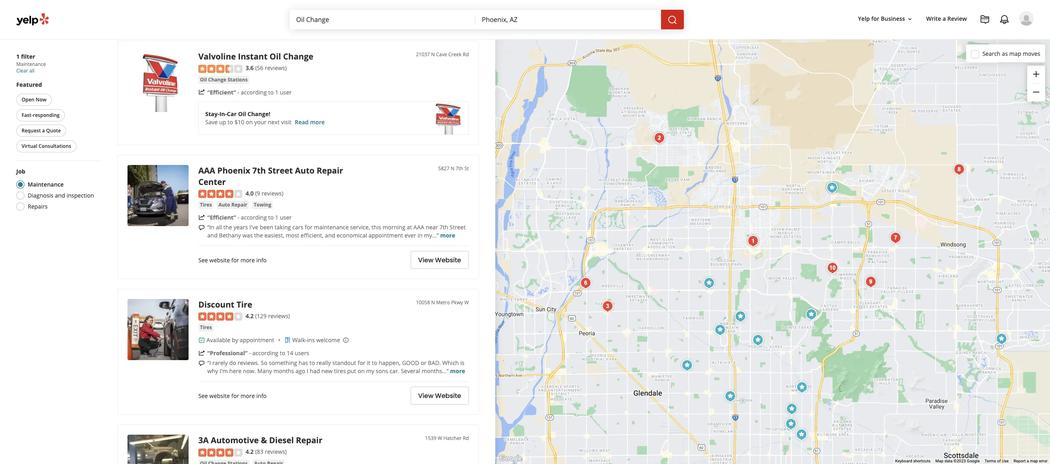 Task type: vqa. For each thing, say whether or not it's contained in the screenshot.
Map region
yes



Task type: describe. For each thing, give the bounding box(es) containing it.
1 tires link from the top
[[198, 201, 214, 209]]

0 horizontal spatial valvoline instant oil change image
[[128, 51, 189, 112]]

welcome
[[316, 336, 340, 344]]

user for change
[[280, 88, 292, 96]]

more down the 'is'
[[450, 367, 465, 375]]

aaa phoenix 7th street auto repair center link
[[198, 165, 343, 187]]

all inside "in all the years i've been taking cars for maintenance service, this morning at aaa near 7th street and bethany was the easiest, most efficient, and economical appointment ever in my…"
[[216, 223, 222, 231]]

Find text field
[[296, 15, 469, 24]]

virtual consultations button
[[16, 140, 76, 152]]

why
[[207, 367, 218, 375]]

info for phoenix
[[256, 256, 267, 264]]

oil inside stay-in-car oil change! save up to $10 on your next visit read more
[[238, 110, 246, 118]]

1 rd from the top
[[463, 51, 469, 58]]

stations
[[228, 76, 248, 83]]

automotive
[[211, 435, 259, 446]]

appointment inside "in all the years i've been taking cars for maintenance service, this morning at aaa near 7th street and bethany was the easiest, most efficient, and economical appointment ever in my…"
[[369, 231, 403, 239]]

"in
[[207, 223, 215, 231]]

see website for more info for aaa phoenix 7th street auto repair center
[[198, 256, 267, 264]]

©2023
[[954, 459, 966, 463]]

all inside 1 filter maintenance clear all
[[29, 67, 35, 74]]

"i rarely do reviews. so something has to really standout for it to happen, good or bad. which is why i'm here now. many months ago i had new tires put on my sons car. several months…"
[[207, 359, 465, 375]]

more down the now.
[[241, 392, 255, 400]]

rarely
[[212, 359, 228, 367]]

for down here
[[231, 392, 239, 400]]

service,
[[350, 223, 370, 231]]

or
[[421, 359, 427, 367]]

change!
[[248, 110, 270, 118]]

2 tires link from the top
[[198, 324, 214, 332]]

available
[[207, 336, 230, 344]]

- for phoenix
[[238, 214, 239, 221]]

cars
[[293, 223, 303, 231]]

auto repair button
[[217, 201, 249, 209]]

auto repair link
[[217, 201, 249, 209]]

many
[[257, 367, 272, 375]]

reviews) for tire
[[268, 312, 290, 320]]

request
[[22, 127, 41, 134]]

diagnosis
[[28, 192, 53, 199]]

0 horizontal spatial w
[[438, 435, 442, 442]]

virtual consultations
[[22, 143, 71, 150]]

map data ©2023 google
[[936, 459, 980, 463]]

virtual
[[22, 143, 37, 150]]

by
[[232, 336, 238, 344]]

aaa phoenix 7th street auto repair center image inside map region
[[784, 401, 800, 417]]

2 vertical spatial n
[[431, 299, 435, 306]]

1 horizontal spatial w
[[464, 299, 469, 306]]

16 trending v2 image for "professional"
[[198, 350, 205, 357]]

oil change stations button
[[198, 76, 249, 84]]

2 tires button from the top
[[198, 324, 214, 332]]

so
[[261, 359, 268, 367]]

near
[[426, 223, 438, 231]]

map for error
[[1030, 459, 1038, 463]]

1 vertical spatial the
[[254, 231, 263, 239]]

center
[[198, 176, 226, 187]]

save
[[205, 118, 218, 126]]

a for request
[[42, 127, 45, 134]]

inspection
[[67, 192, 94, 199]]

car.
[[390, 367, 400, 375]]

keyboard shortcuts button
[[896, 458, 931, 464]]

n for street
[[451, 165, 455, 172]]

21037
[[416, 51, 430, 58]]

aaa inside 'aaa phoenix 7th street auto repair center'
[[198, 165, 215, 176]]

data
[[945, 459, 953, 463]]

taking
[[275, 223, 291, 231]]

7th for street
[[252, 165, 266, 176]]

express oil change & tire engineers image
[[578, 275, 594, 291]]

"efficient" - according to 1 user for phoenix
[[207, 214, 292, 221]]

change inside oil change stations button
[[208, 76, 226, 83]]

0 vertical spatial change
[[283, 51, 314, 62]]

3a automotive & diesel repair link
[[198, 435, 323, 446]]

21037 n cave creek rd
[[416, 51, 469, 58]]

christian brothers automotive - happy valley image
[[652, 130, 668, 146]]

stay-
[[205, 110, 220, 118]]

grease monkey image
[[863, 274, 879, 290]]

tire
[[237, 299, 252, 310]]

none field "near"
[[482, 15, 655, 24]]

3.6
[[246, 64, 254, 72]]

option group containing job
[[14, 167, 101, 213]]

easiest,
[[265, 231, 284, 239]]

notifications image
[[1000, 15, 1010, 24]]

n for change
[[431, 51, 435, 58]]

kelly clark automotive specialists image
[[794, 379, 811, 396]]

according for phoenix
[[241, 214, 267, 221]]

consultations
[[39, 143, 71, 150]]

1 for valvoline
[[275, 88, 279, 96]]

creek
[[449, 51, 462, 58]]

"efficient" for valvoline
[[207, 88, 236, 96]]

ins
[[307, 336, 315, 344]]

1 tires button from the top
[[198, 201, 214, 209]]

fast-responding
[[22, 112, 60, 119]]

for inside "in all the years i've been taking cars for maintenance service, this morning at aaa near 7th street and bethany was the easiest, most efficient, and economical appointment ever in my…"
[[305, 223, 313, 231]]

more down was
[[241, 256, 255, 264]]

0 horizontal spatial aaa phoenix 7th street auto repair center image
[[128, 165, 189, 226]]

months…"
[[422, 367, 449, 375]]

view website link for aaa phoenix 7th street auto repair center
[[411, 251, 469, 269]]

towing button
[[252, 201, 273, 209]]

scott's phoenix auto image
[[783, 416, 800, 432]]

several
[[401, 367, 420, 375]]

error
[[1040, 459, 1048, 463]]

1 vertical spatial valvoline instant oil change image
[[824, 180, 841, 196]]

zoom out image
[[1032, 87, 1042, 97]]

eurocar center image
[[804, 306, 820, 323]]

16 trending v2 image
[[198, 214, 205, 221]]

responding
[[33, 112, 60, 119]]

put
[[347, 367, 356, 375]]

4.2 star rating image for 3a
[[198, 449, 242, 457]]

review
[[948, 15, 967, 23]]

more link for discount tire
[[450, 367, 465, 375]]

thunderbird automotive specialists image
[[701, 275, 718, 291]]

2 vertical spatial according
[[252, 349, 278, 357]]

map
[[936, 459, 944, 463]]

valvoline instant oil change link
[[198, 51, 314, 62]]

14
[[287, 349, 293, 357]]

ever
[[405, 231, 416, 239]]

1539 w hatcher rd
[[425, 435, 469, 442]]

"efficient" - according to 1 user for instant
[[207, 88, 292, 96]]

view for discount tire
[[418, 391, 434, 401]]

google
[[967, 459, 980, 463]]

bad.
[[428, 359, 441, 367]]

16 available by appointment v2 image
[[198, 337, 205, 344]]

0 horizontal spatial discount tire image
[[128, 299, 189, 360]]

to up 'had'
[[310, 359, 315, 367]]

0 vertical spatial oil
[[270, 51, 281, 62]]

cave
[[436, 51, 447, 58]]

to right 'it'
[[372, 359, 377, 367]]

efficient,
[[301, 231, 324, 239]]

open now
[[22, 96, 46, 103]]

as
[[1002, 50, 1008, 57]]

clear all link
[[16, 67, 35, 74]]

reviews) for instant
[[265, 64, 287, 72]]

write a review
[[927, 15, 967, 23]]

most
[[286, 231, 299, 239]]

4.2 for automotive
[[246, 448, 254, 456]]

2 vertical spatial -
[[249, 349, 251, 357]]

terms
[[985, 459, 997, 463]]

metro
[[436, 299, 450, 306]]

towing
[[254, 201, 271, 208]]

view website for discount tire
[[418, 391, 461, 401]]

christina o. image
[[1020, 11, 1034, 26]]

amc automotive image
[[794, 427, 810, 443]]

3a
[[198, 435, 209, 446]]

7th inside "in all the years i've been taking cars for maintenance service, this morning at aaa near 7th street and bethany was the easiest, most efficient, and economical appointment ever in my…"
[[440, 223, 448, 231]]

2 horizontal spatial and
[[325, 231, 335, 239]]

2 vertical spatial repair
[[296, 435, 323, 446]]

0 vertical spatial maintenance
[[16, 61, 46, 68]]

0 horizontal spatial valvoline instant oil change image
[[600, 298, 616, 315]]

keyboard shortcuts
[[896, 459, 931, 463]]

morning
[[383, 223, 406, 231]]

car
[[227, 110, 237, 118]]

request a quote
[[22, 127, 61, 134]]

auto repair
[[218, 201, 247, 208]]

search
[[983, 50, 1001, 57]]

shortcuts
[[914, 459, 931, 463]]

standout
[[332, 359, 356, 367]]

months
[[274, 367, 294, 375]]

1 for aaa
[[275, 214, 279, 221]]

a for write
[[943, 15, 946, 23]]

&
[[261, 435, 267, 446]]



Task type: locate. For each thing, give the bounding box(es) containing it.
7th right near
[[440, 223, 448, 231]]

all right "in
[[216, 223, 222, 231]]

according for instant
[[241, 88, 267, 96]]

see down why
[[198, 392, 208, 400]]

valvoline instant oil change
[[198, 51, 314, 62]]

had
[[310, 367, 320, 375]]

Near text field
[[482, 15, 655, 24]]

tires button up 16 trending v2 image
[[198, 201, 214, 209]]

0 vertical spatial website
[[435, 255, 461, 265]]

user up taking
[[280, 214, 292, 221]]

view website for aaa phoenix 7th street auto repair center
[[418, 255, 461, 265]]

0 vertical spatial repair
[[317, 165, 343, 176]]

according up "i've"
[[241, 214, 267, 221]]

"efficient" down oil change stations button
[[207, 88, 236, 96]]

info
[[256, 256, 267, 264], [256, 392, 267, 400]]

1 vertical spatial view website
[[418, 391, 461, 401]]

neto auto sales & repair image
[[733, 308, 749, 325]]

oil up $10
[[238, 110, 246, 118]]

2 none field from the left
[[482, 15, 655, 24]]

street right near
[[450, 223, 466, 231]]

more
[[310, 118, 325, 126], [440, 231, 455, 239], [241, 256, 255, 264], [450, 367, 465, 375], [241, 392, 255, 400]]

more right read
[[310, 118, 325, 126]]

1 vertical spatial repair
[[231, 201, 247, 208]]

- down stations
[[238, 88, 239, 96]]

a inside button
[[42, 127, 45, 134]]

tires link up 16 trending v2 image
[[198, 201, 214, 209]]

1 vertical spatial change
[[208, 76, 226, 83]]

w right '1539'
[[438, 435, 442, 442]]

1 vertical spatial view
[[418, 391, 434, 401]]

None search field
[[290, 10, 686, 29]]

to right up
[[228, 118, 233, 126]]

$10
[[235, 118, 244, 126]]

appointment up "professional" - according to 14 users
[[240, 336, 274, 344]]

auto inside button
[[218, 201, 230, 208]]

1 vertical spatial valvoline instant oil change image
[[600, 298, 616, 315]]

1 horizontal spatial map
[[1030, 459, 1038, 463]]

16 speech v2 image
[[198, 224, 205, 231]]

1 vertical spatial rd
[[463, 435, 469, 442]]

instant
[[238, 51, 268, 62]]

search as map moves
[[983, 50, 1041, 57]]

see for aaa phoenix 7th street auto repair center
[[198, 256, 208, 264]]

0 horizontal spatial and
[[55, 192, 65, 199]]

1 "efficient" from the top
[[207, 88, 236, 96]]

0 vertical spatial 4.2 star rating image
[[198, 313, 242, 321]]

all
[[29, 67, 35, 74], [216, 223, 222, 231]]

1 up taking
[[275, 214, 279, 221]]

oil up 3.6 (56 reviews)
[[270, 51, 281, 62]]

appointment down morning
[[369, 231, 403, 239]]

clear
[[16, 67, 28, 74]]

aaa up the center
[[198, 165, 215, 176]]

"efficient" - according to 1 user down stations
[[207, 88, 292, 96]]

more link right the my…"
[[440, 231, 455, 239]]

1 tires from the top
[[200, 201, 212, 208]]

the up bethany
[[224, 223, 232, 231]]

up
[[219, 118, 226, 126]]

at
[[407, 223, 412, 231]]

website down bethany
[[209, 256, 230, 264]]

16 speech v2 image
[[198, 360, 205, 367]]

yelp for business
[[858, 15, 905, 23]]

1 horizontal spatial change
[[283, 51, 314, 62]]

0 horizontal spatial 7th
[[252, 165, 266, 176]]

1 horizontal spatial oil
[[238, 110, 246, 118]]

open now button
[[16, 94, 52, 106]]

tires
[[334, 367, 346, 375]]

1 vertical spatial "efficient"
[[207, 214, 236, 221]]

0 horizontal spatial appointment
[[240, 336, 274, 344]]

0 vertical spatial the
[[224, 223, 232, 231]]

1 view from the top
[[418, 255, 434, 265]]

1 vertical spatial street
[[450, 223, 466, 231]]

"efficient" for aaa
[[207, 214, 236, 221]]

0 vertical spatial -
[[238, 88, 239, 96]]

see website for more info down bethany
[[198, 256, 267, 264]]

1 vertical spatial maintenance
[[28, 181, 64, 188]]

website down months…"
[[435, 391, 461, 401]]

website for aaa phoenix 7th street auto repair center
[[209, 256, 230, 264]]

featured group
[[15, 81, 101, 154]]

map right as
[[1010, 50, 1022, 57]]

featured
[[16, 81, 42, 88]]

japanese automotive image
[[722, 388, 739, 405]]

see website for more info
[[198, 256, 267, 264], [198, 392, 267, 400]]

1 none field from the left
[[296, 15, 469, 24]]

street up 4.0 (9 reviews)
[[268, 165, 293, 176]]

street inside 'aaa phoenix 7th street auto repair center'
[[268, 165, 293, 176]]

(9
[[255, 189, 260, 197]]

2 4.2 from the top
[[246, 448, 254, 456]]

rd right creek
[[463, 51, 469, 58]]

0 horizontal spatial on
[[246, 118, 253, 126]]

next
[[268, 118, 280, 126]]

repair inside 'aaa phoenix 7th street auto repair center'
[[317, 165, 343, 176]]

report a map error link
[[1014, 459, 1048, 463]]

(83
[[255, 448, 263, 456]]

1 4.2 star rating image from the top
[[198, 313, 242, 321]]

1 vertical spatial appointment
[[240, 336, 274, 344]]

group
[[1028, 66, 1046, 101]]

maintenance up diagnosis
[[28, 181, 64, 188]]

0 horizontal spatial none field
[[296, 15, 469, 24]]

available by appointment
[[207, 336, 274, 344]]

on left my
[[358, 367, 365, 375]]

n right 5827
[[451, 165, 455, 172]]

see for discount tire
[[198, 392, 208, 400]]

1 vertical spatial aaa phoenix 7th street auto repair center image
[[784, 401, 800, 417]]

"i
[[207, 359, 211, 367]]

1 user from the top
[[280, 88, 292, 96]]

4.0 (9 reviews)
[[246, 189, 284, 197]]

2 user from the top
[[280, 214, 292, 221]]

reviews) for automotive
[[265, 448, 287, 456]]

7th inside 'aaa phoenix 7th street auto repair center'
[[252, 165, 266, 176]]

1 down 3.6 (56 reviews)
[[275, 88, 279, 96]]

valvoline
[[198, 51, 236, 62]]

1 horizontal spatial valvoline instant oil change image
[[824, 180, 841, 196]]

2 view website from the top
[[418, 391, 461, 401]]

for inside button
[[872, 15, 880, 23]]

info icon image
[[343, 337, 349, 343], [343, 337, 349, 343]]

discount tire image
[[128, 299, 189, 360], [712, 322, 729, 338]]

discount tire link
[[198, 299, 252, 310]]

which
[[443, 359, 459, 367]]

"efficient"
[[207, 88, 236, 96], [207, 214, 236, 221]]

2 see website for more info from the top
[[198, 392, 267, 400]]

none field "find"
[[296, 15, 469, 24]]

my…"
[[424, 231, 439, 239]]

n left metro
[[431, 299, 435, 306]]

and
[[55, 192, 65, 199], [207, 231, 218, 239], [325, 231, 335, 239]]

sons
[[376, 367, 388, 375]]

terms of use
[[985, 459, 1009, 463]]

4.2 star rating image down automotive
[[198, 449, 242, 457]]

0 vertical spatial tires button
[[198, 201, 214, 209]]

aaa phoenix 7th street auto repair center
[[198, 165, 343, 187]]

more right the my…"
[[440, 231, 455, 239]]

map for moves
[[1010, 50, 1022, 57]]

street inside "in all the years i've been taking cars for maintenance service, this morning at aaa near 7th street and bethany was the easiest, most efficient, and economical appointment ever in my…"
[[450, 223, 466, 231]]

1 4.2 from the top
[[246, 312, 254, 320]]

christian brothers automotive - happy valley image
[[652, 130, 668, 146]]

pkwy
[[451, 299, 463, 306]]

view website down months…"
[[418, 391, 461, 401]]

1 vertical spatial 16 trending v2 image
[[198, 350, 205, 357]]

1 16 trending v2 image from the top
[[198, 89, 205, 96]]

0 vertical spatial w
[[464, 299, 469, 306]]

car tech image
[[994, 331, 1010, 347]]

to up been
[[268, 214, 274, 221]]

0 vertical spatial more link
[[440, 231, 455, 239]]

tires link up the 16 available by appointment v2 image
[[198, 324, 214, 332]]

2 view website link from the top
[[411, 387, 469, 405]]

yelp
[[858, 15, 870, 23]]

16 trending v2 image down oil change stations button
[[198, 89, 205, 96]]

valvoline instant oil change image
[[128, 51, 189, 112], [824, 180, 841, 196]]

see down 16 speech v2 icon
[[198, 256, 208, 264]]

1 vertical spatial oil
[[200, 76, 207, 83]]

and inside "option group"
[[55, 192, 65, 199]]

4.2 star rating image
[[198, 313, 242, 321], [198, 449, 242, 457]]

1 horizontal spatial auto
[[295, 165, 315, 176]]

more link down the 'is'
[[450, 367, 465, 375]]

"professional" - according to 14 users
[[207, 349, 309, 357]]

a for report
[[1027, 459, 1029, 463]]

4 star rating image
[[198, 190, 242, 198]]

2 website from the top
[[435, 391, 461, 401]]

0 horizontal spatial all
[[29, 67, 35, 74]]

16 chevron down v2 image
[[907, 16, 914, 22]]

1 vertical spatial all
[[216, 223, 222, 231]]

1 see from the top
[[198, 256, 208, 264]]

to inside stay-in-car oil change! save up to $10 on your next visit read more
[[228, 118, 233, 126]]

towing link
[[252, 201, 273, 209]]

2 vertical spatial 1
[[275, 214, 279, 221]]

1 vertical spatial n
[[451, 165, 455, 172]]

1 vertical spatial tires link
[[198, 324, 214, 332]]

oil inside button
[[200, 76, 207, 83]]

really
[[317, 359, 331, 367]]

view for aaa phoenix 7th street auto repair center
[[418, 255, 434, 265]]

2 horizontal spatial 7th
[[456, 165, 463, 172]]

and down "in
[[207, 231, 218, 239]]

16 trending v2 image
[[198, 89, 205, 96], [198, 350, 205, 357]]

2 horizontal spatial a
[[1027, 459, 1029, 463]]

2 "efficient" - according to 1 user from the top
[[207, 214, 292, 221]]

2 16 trending v2 image from the top
[[198, 350, 205, 357]]

oil down 3.6 star rating image
[[200, 76, 207, 83]]

reviews) right (129
[[268, 312, 290, 320]]

maintenance down filter on the top left
[[16, 61, 46, 68]]

0 vertical spatial street
[[268, 165, 293, 176]]

aaa up in at the left
[[414, 223, 424, 231]]

0 vertical spatial tires
[[200, 201, 212, 208]]

zoom in image
[[1032, 69, 1042, 79]]

reviews) down diesel
[[265, 448, 287, 456]]

see website for more info down here
[[198, 392, 267, 400]]

oil change stations
[[200, 76, 248, 83]]

user for street
[[280, 214, 292, 221]]

a right the write
[[943, 15, 946, 23]]

website for discount tire
[[209, 392, 230, 400]]

oil change stations link
[[198, 76, 249, 84]]

4.2 left (129
[[246, 312, 254, 320]]

search image
[[668, 15, 678, 25]]

1 vertical spatial a
[[42, 127, 45, 134]]

the
[[224, 223, 232, 231], [254, 231, 263, 239]]

None field
[[296, 15, 469, 24], [482, 15, 655, 24]]

for
[[872, 15, 880, 23], [305, 223, 313, 231], [231, 256, 239, 264], [358, 359, 366, 367], [231, 392, 239, 400]]

for up efficient,
[[305, 223, 313, 231]]

info down easiest,
[[256, 256, 267, 264]]

user up visit
[[280, 88, 292, 96]]

in
[[418, 231, 423, 239]]

read
[[295, 118, 309, 126]]

map
[[1010, 50, 1022, 57], [1030, 459, 1038, 463]]

1 vertical spatial 1
[[275, 88, 279, 96]]

and right diagnosis
[[55, 192, 65, 199]]

terms of use link
[[985, 459, 1009, 463]]

16 trending v2 image for "efficient"
[[198, 89, 205, 96]]

map left error on the right
[[1030, 459, 1038, 463]]

2 see from the top
[[198, 392, 208, 400]]

4.2 star rating image down discount
[[198, 313, 242, 321]]

on inside "i rarely do reviews. so something has to really standout for it to happen, good or bad. which is why i'm here now. many months ago i had new tires put on my sons car. several months…"
[[358, 367, 365, 375]]

according down stations
[[241, 88, 267, 96]]

i'm
[[220, 367, 228, 375]]

reviews) for phoenix
[[262, 189, 284, 197]]

0 horizontal spatial oil
[[200, 76, 207, 83]]

repair inside button
[[231, 201, 247, 208]]

option group
[[14, 167, 101, 213]]

1 vertical spatial on
[[358, 367, 365, 375]]

diagnosis and inspection
[[28, 192, 94, 199]]

users
[[295, 349, 309, 357]]

see website for more info for discount tire
[[198, 392, 267, 400]]

info for tire
[[256, 392, 267, 400]]

user
[[280, 88, 292, 96], [280, 214, 292, 221]]

1 vertical spatial website
[[435, 391, 461, 401]]

my
[[366, 367, 374, 375]]

to left 14
[[280, 349, 285, 357]]

0 vertical spatial all
[[29, 67, 35, 74]]

website down i'm
[[209, 392, 230, 400]]

fast-
[[22, 112, 33, 119]]

info down many
[[256, 392, 267, 400]]

0 vertical spatial info
[[256, 256, 267, 264]]

econo lube n' tune & brakes image
[[888, 230, 904, 246]]

open
[[22, 96, 34, 103]]

0 vertical spatial valvoline instant oil change image
[[824, 180, 841, 196]]

job
[[16, 167, 25, 175]]

1 horizontal spatial a
[[943, 15, 946, 23]]

projects image
[[980, 15, 990, 24]]

ago
[[296, 367, 305, 375]]

reviews) right (56
[[265, 64, 287, 72]]

tires up 16 trending v2 image
[[200, 201, 212, 208]]

website for discount tire
[[435, 391, 461, 401]]

2 "efficient" from the top
[[207, 214, 236, 221]]

tires button up the 16 available by appointment v2 image
[[198, 324, 214, 332]]

i
[[307, 367, 308, 375]]

2 vertical spatial a
[[1027, 459, 1029, 463]]

discount
[[198, 299, 235, 310]]

1 "efficient" - according to 1 user from the top
[[207, 88, 292, 96]]

1 horizontal spatial all
[[216, 223, 222, 231]]

1 view website from the top
[[418, 255, 461, 265]]

website for aaa phoenix 7th street auto repair center
[[435, 255, 461, 265]]

1 horizontal spatial the
[[254, 231, 263, 239]]

to down 3.6 (56 reviews)
[[268, 88, 274, 96]]

1 info from the top
[[256, 256, 267, 264]]

view website link for discount tire
[[411, 387, 469, 405]]

1 inside 1 filter maintenance clear all
[[16, 53, 20, 60]]

for right yelp
[[872, 15, 880, 23]]

7th up the (9
[[252, 165, 266, 176]]

1 vertical spatial see
[[198, 392, 208, 400]]

7th for st
[[456, 165, 463, 172]]

view website link down months…"
[[411, 387, 469, 405]]

the down "i've"
[[254, 231, 263, 239]]

1 vertical spatial map
[[1030, 459, 1038, 463]]

0 vertical spatial 1
[[16, 53, 20, 60]]

0 vertical spatial tires link
[[198, 201, 214, 209]]

yelp for business button
[[855, 12, 917, 26]]

0 vertical spatial "efficient"
[[207, 88, 236, 96]]

0 horizontal spatial change
[[208, 76, 226, 83]]

1 vertical spatial see website for more info
[[198, 392, 267, 400]]

1 vertical spatial "efficient" - according to 1 user
[[207, 214, 292, 221]]

0 vertical spatial rd
[[463, 51, 469, 58]]

aaa inside "in all the years i've been taking cars for maintenance service, this morning at aaa near 7th street and bethany was the easiest, most efficient, and economical appointment ever in my…"
[[414, 223, 424, 231]]

diesel
[[269, 435, 294, 446]]

0 vertical spatial valvoline instant oil change image
[[128, 51, 189, 112]]

on right $10
[[246, 118, 253, 126]]

0 vertical spatial view website link
[[411, 251, 469, 269]]

here
[[229, 367, 242, 375]]

repairs
[[28, 203, 48, 210]]

something
[[269, 359, 297, 367]]

christian brothers automotive - north scottsdale image
[[952, 161, 968, 178]]

0 horizontal spatial map
[[1010, 50, 1022, 57]]

0 horizontal spatial the
[[224, 223, 232, 231]]

to
[[268, 88, 274, 96], [228, 118, 233, 126], [268, 214, 274, 221], [280, 349, 285, 357], [310, 359, 315, 367], [372, 359, 377, 367]]

"efficient" - according to 1 user up "i've"
[[207, 214, 292, 221]]

user actions element
[[852, 10, 1046, 60]]

2 horizontal spatial oil
[[270, 51, 281, 62]]

0 horizontal spatial auto
[[218, 201, 230, 208]]

1 website from the top
[[435, 255, 461, 265]]

2 info from the top
[[256, 392, 267, 400]]

a right report at the right bottom
[[1027, 459, 1029, 463]]

3a automotive & diesel repair image
[[750, 332, 767, 348]]

0 vertical spatial see website for more info
[[198, 256, 267, 264]]

0 vertical spatial a
[[943, 15, 946, 23]]

2 website from the top
[[209, 392, 230, 400]]

5827 n 7th st
[[438, 165, 469, 172]]

1 see website for more info from the top
[[198, 256, 267, 264]]

0 vertical spatial "efficient" - according to 1 user
[[207, 88, 292, 96]]

0 vertical spatial appointment
[[369, 231, 403, 239]]

reviews) right the (9
[[262, 189, 284, 197]]

for inside "i rarely do reviews. so something has to really standout for it to happen, good or bad. which is why i'm here now. many months ago i had new tires put on my sons car. several months…"
[[358, 359, 366, 367]]

change down 3.6 star rating image
[[208, 76, 226, 83]]

more inside stay-in-car oil change! save up to $10 on your next visit read more
[[310, 118, 325, 126]]

3.6 (56 reviews)
[[246, 64, 287, 72]]

1 vertical spatial auto
[[218, 201, 230, 208]]

1 website from the top
[[209, 256, 230, 264]]

and down maintenance
[[325, 231, 335, 239]]

view website down the my…"
[[418, 255, 461, 265]]

1 vertical spatial info
[[256, 392, 267, 400]]

tires
[[200, 201, 212, 208], [200, 324, 212, 331]]

according up so
[[252, 349, 278, 357]]

- up 'reviews.'
[[249, 349, 251, 357]]

1 vertical spatial user
[[280, 214, 292, 221]]

1 horizontal spatial aaa
[[414, 223, 424, 231]]

- up the years
[[238, 214, 239, 221]]

lowery's garage image
[[825, 260, 841, 276]]

valvoline instant oil change image
[[824, 180, 841, 196], [600, 298, 616, 315]]

0 vertical spatial view website
[[418, 255, 461, 265]]

1 view website link from the top
[[411, 251, 469, 269]]

st
[[465, 165, 469, 172]]

google image
[[498, 454, 524, 464]]

view down the my…"
[[418, 255, 434, 265]]

4.2 left (83
[[246, 448, 254, 456]]

w right pkwy at the left bottom of page
[[464, 299, 469, 306]]

16 trending v2 image up 16 speech v2 image
[[198, 350, 205, 357]]

0 vertical spatial according
[[241, 88, 267, 96]]

is
[[460, 359, 465, 367]]

been
[[260, 223, 273, 231]]

for down bethany
[[231, 256, 239, 264]]

0 vertical spatial view
[[418, 255, 434, 265]]

3.6 star rating image
[[198, 65, 242, 73]]

1 vertical spatial view website link
[[411, 387, 469, 405]]

16 walk in welcome v2 image
[[284, 337, 291, 344]]

0 vertical spatial on
[[246, 118, 253, 126]]

appointment
[[369, 231, 403, 239], [240, 336, 274, 344]]

4.2 star rating image for discount
[[198, 313, 242, 321]]

auto inside 'aaa phoenix 7th street auto repair center'
[[295, 165, 315, 176]]

n left cave
[[431, 51, 435, 58]]

1 vertical spatial w
[[438, 435, 442, 442]]

1 horizontal spatial discount tire image
[[712, 322, 729, 338]]

2 view from the top
[[418, 391, 434, 401]]

"efficient" up "in
[[207, 214, 236, 221]]

4.2 (83 reviews)
[[246, 448, 287, 456]]

website down the my…"
[[435, 255, 461, 265]]

according
[[241, 88, 267, 96], [241, 214, 267, 221], [252, 349, 278, 357]]

1 left filter on the top left
[[16, 53, 20, 60]]

- for instant
[[238, 88, 239, 96]]

aaa phoenix 7th street auto repair center image
[[128, 165, 189, 226], [784, 401, 800, 417]]

tires up the 16 available by appointment v2 image
[[200, 324, 212, 331]]

2 vertical spatial oil
[[238, 110, 246, 118]]

write a review link
[[923, 12, 971, 26]]

moves
[[1023, 50, 1041, 57]]

change up 3.6 (56 reviews)
[[283, 51, 314, 62]]

4.2 for tire
[[246, 312, 254, 320]]

now
[[36, 96, 46, 103]]

grease monkey image
[[745, 233, 762, 249], [745, 233, 762, 249]]

view website link down the my…"
[[411, 251, 469, 269]]

1 vertical spatial tires button
[[198, 324, 214, 332]]

map region
[[484, 24, 1051, 464]]

more link for aaa phoenix 7th street auto repair center
[[440, 231, 455, 239]]

2 rd from the top
[[463, 435, 469, 442]]

on
[[246, 118, 253, 126], [358, 367, 365, 375]]

view down months…"
[[418, 391, 434, 401]]

rd right hatcher
[[463, 435, 469, 442]]

1 horizontal spatial street
[[450, 223, 466, 231]]

sammy's auto service image
[[679, 357, 696, 374]]

2 4.2 star rating image from the top
[[198, 449, 242, 457]]

1 horizontal spatial and
[[207, 231, 218, 239]]

1 filter maintenance clear all
[[16, 53, 46, 74]]

on inside stay-in-car oil change! save up to $10 on your next visit read more
[[246, 118, 253, 126]]

0 vertical spatial aaa
[[198, 165, 215, 176]]

all right "clear" in the top of the page
[[29, 67, 35, 74]]

visit
[[281, 118, 292, 126]]

happen,
[[379, 359, 401, 367]]

a left quote
[[42, 127, 45, 134]]

for left 'it'
[[358, 359, 366, 367]]

2 tires from the top
[[200, 324, 212, 331]]

maintenance
[[314, 223, 349, 231]]

0 vertical spatial auto
[[295, 165, 315, 176]]

1 vertical spatial 4.2
[[246, 448, 254, 456]]



